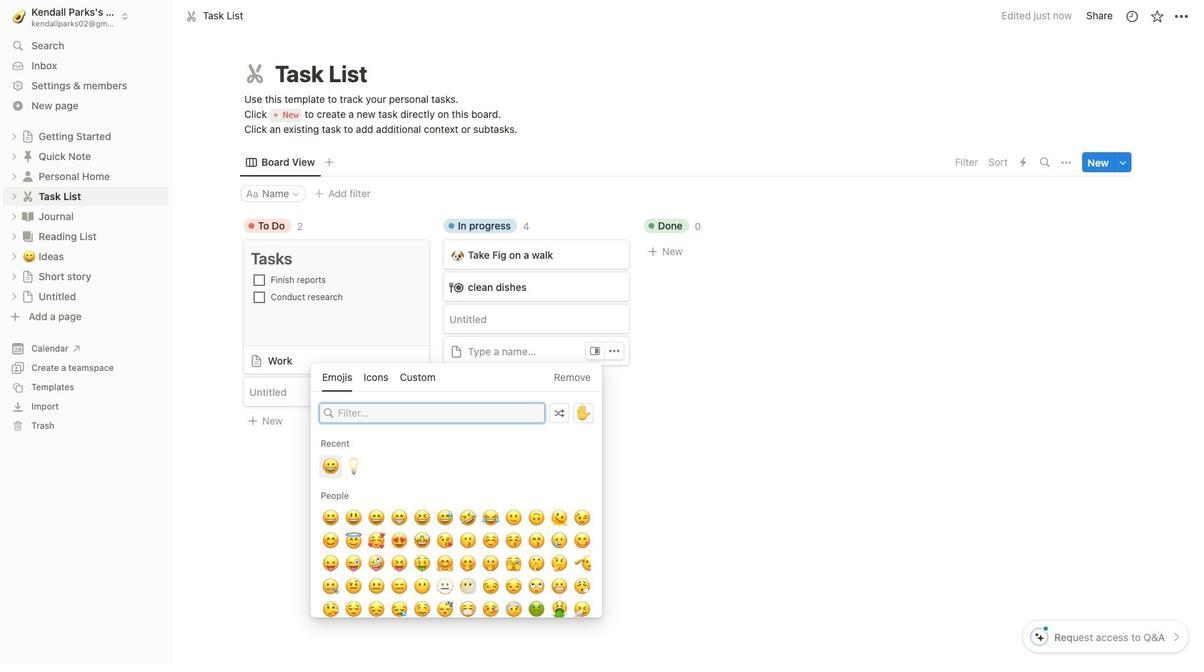 Task type: describe. For each thing, give the bounding box(es) containing it.
😇 image
[[345, 533, 362, 550]]

🫢 image
[[483, 556, 500, 573]]

create and view automations image
[[1021, 158, 1027, 168]]

🤭 image
[[460, 556, 477, 573]]

🫣 image
[[505, 556, 523, 573]]

😀 image
[[322, 510, 340, 527]]

😆 image
[[414, 510, 431, 527]]

😴 image
[[437, 601, 454, 618]]

🤪 image
[[368, 556, 385, 573]]

😗 image
[[460, 533, 477, 550]]

😃 image
[[345, 510, 362, 527]]

😷 image
[[460, 601, 477, 618]]

😏 image
[[483, 578, 500, 596]]

😪 image
[[391, 601, 408, 618]]

🤩 image
[[414, 533, 431, 550]]

😀 image
[[322, 458, 340, 475]]

🫥 image
[[437, 578, 454, 596]]

💡 image
[[345, 458, 362, 475]]

🤨 image
[[345, 578, 362, 596]]

🤮 image
[[551, 601, 568, 618]]

🤥 image
[[322, 601, 340, 618]]

🤔 image
[[551, 556, 568, 573]]

😁 image
[[391, 510, 408, 527]]

🙃 image
[[528, 510, 545, 527]]

😬 image
[[551, 578, 568, 596]]

😙 image
[[528, 533, 545, 550]]

🤑 image
[[414, 556, 431, 573]]

😑 image
[[391, 578, 408, 596]]

😜 image
[[345, 556, 362, 573]]

😍 image
[[391, 533, 408, 550]]

🤫 image
[[528, 556, 545, 573]]



Task type: vqa. For each thing, say whether or not it's contained in the screenshot.
💡 Image
yes



Task type: locate. For each thing, give the bounding box(es) containing it.
😋 image
[[574, 533, 591, 550]]

🐶 image
[[452, 247, 465, 263]]

😒 image
[[505, 578, 523, 596]]

😌 image
[[345, 601, 362, 618]]

😘 image
[[437, 533, 454, 550]]

🫠 image
[[551, 510, 568, 527]]

🤗 image
[[437, 556, 454, 573]]

😮‍💨 image
[[574, 578, 591, 596]]

🙂 image
[[505, 510, 523, 527]]

😶‍🌫️ image
[[460, 578, 477, 596]]

😚 image
[[505, 533, 523, 550]]

Filter… text field
[[338, 406, 541, 421]]

😶 image
[[414, 578, 431, 596]]

🤒 image
[[483, 601, 500, 618]]

😅 image
[[437, 510, 454, 527]]

🙄 image
[[528, 578, 545, 596]]

☺️ image
[[483, 533, 500, 550]]

change page icon image
[[242, 61, 268, 86]]

tab
[[240, 153, 321, 173]]

menu
[[311, 431, 603, 664]]

🥰 image
[[368, 533, 385, 550]]

🤣 image
[[460, 510, 477, 527]]

😂 image
[[483, 510, 500, 527]]

😉 image
[[574, 510, 591, 527]]

🥲 image
[[551, 533, 568, 550]]

🫡 image
[[574, 556, 591, 573]]

😐 image
[[368, 578, 385, 596]]

🤤 image
[[414, 601, 431, 618]]

updates image
[[1126, 9, 1140, 23]]

😔 image
[[368, 601, 385, 618]]

😄 image
[[368, 510, 385, 527]]

tab list
[[240, 148, 952, 177]]

favorite image
[[1151, 9, 1165, 23]]

🤕 image
[[505, 601, 523, 618]]

😝 image
[[391, 556, 408, 573]]

🥑 image
[[12, 7, 26, 25]]

🤧 image
[[574, 601, 591, 618]]

🤢 image
[[528, 601, 545, 618]]

😛 image
[[322, 556, 340, 573]]

🤐 image
[[322, 578, 340, 596]]

😊 image
[[322, 533, 340, 550]]



